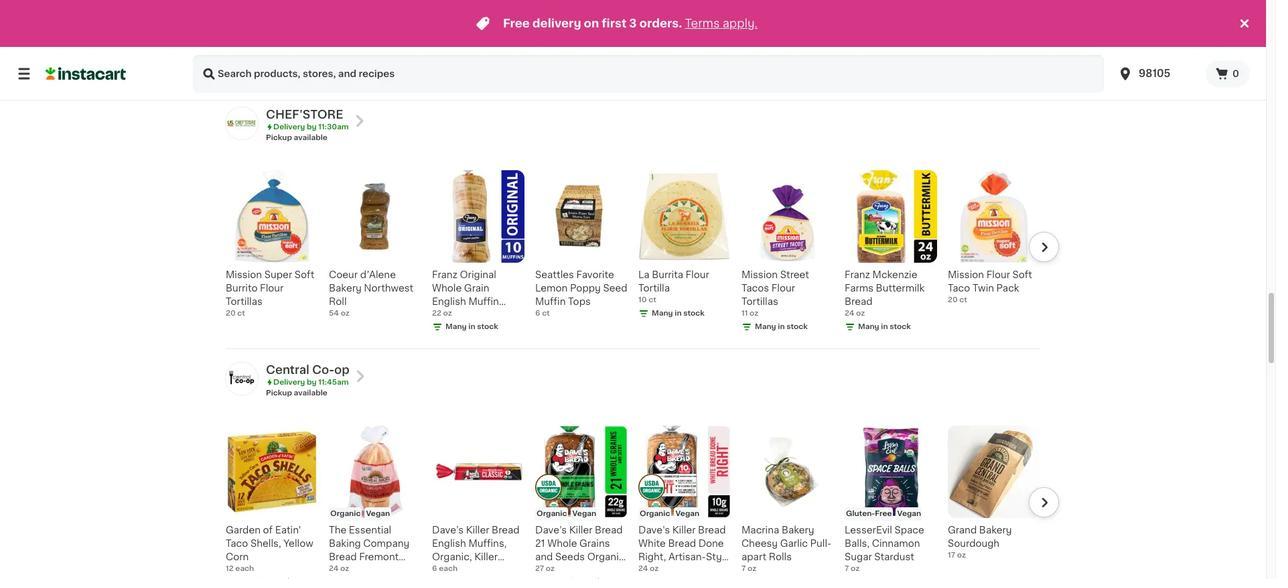 Task type: locate. For each thing, give the bounding box(es) containing it.
mission inside mission flour soft taco twin pack 20 ct
[[948, 270, 985, 279]]

oyatsupan left thick- on the top of the page
[[226, 14, 278, 24]]

1 horizontal spatial taco
[[948, 283, 971, 293]]

fremont
[[359, 552, 399, 561]]

1 vertical spatial pickup
[[266, 389, 292, 396]]

1 vertical spatial 11
[[742, 309, 748, 317]]

oyatsupan for shokupan
[[742, 14, 794, 24]]

whole inside dave's killer bread 21 whole grains and seeds organic bread
[[548, 539, 577, 548]]

oz
[[652, 41, 661, 48], [234, 54, 243, 61], [759, 54, 768, 61], [341, 309, 350, 317], [443, 309, 452, 317], [750, 309, 759, 317], [857, 309, 865, 317], [958, 551, 966, 559], [340, 565, 349, 572], [546, 565, 555, 572], [650, 565, 659, 572], [748, 565, 757, 572], [851, 565, 860, 572], [686, 579, 697, 579]]

by for chef'store
[[307, 123, 317, 130]]

muffin down grain
[[469, 297, 499, 306]]

muffins,
[[469, 539, 507, 548]]

thin for bakery
[[585, 28, 605, 37]]

many for mission street tacos flour tortillas
[[755, 323, 777, 330]]

pack inside mission flour soft taco twin pack 20 ct
[[997, 283, 1020, 293]]

the essential baking company bread fremont sourdough sliced
[[329, 525, 412, 575]]

dave's
[[432, 525, 464, 535], [535, 525, 567, 535], [639, 525, 670, 535]]

baking
[[329, 539, 361, 548]]

whole up seeds
[[548, 539, 577, 548]]

24 oz
[[329, 565, 349, 572], [639, 565, 659, 572]]

pickup for chef'store
[[266, 134, 292, 141]]

free
[[503, 18, 530, 29], [875, 510, 892, 517]]

bread down baking at the bottom of the page
[[329, 552, 357, 561]]

coeur
[[329, 270, 358, 279]]

2 horizontal spatial organic vegan
[[640, 510, 700, 517]]

2 mission from the left
[[742, 270, 778, 279]]

1 dave's from the left
[[432, 525, 464, 535]]

pickup down delivery by 11:30am
[[266, 134, 292, 141]]

1 vertical spatial available
[[294, 389, 328, 396]]

free up the lesserevil
[[875, 510, 892, 517]]

dave's killer bread 21 whole grains and seeds organic bread
[[535, 525, 625, 575]]

killer inside dave's killer bread white bread done right, artisan-style organic white bread, 24 oz loaf
[[673, 525, 696, 535]]

pickup available
[[266, 134, 328, 141], [266, 389, 328, 396]]

hawaiian
[[463, 14, 506, 24]]

24 down baking at the bottom of the page
[[329, 565, 339, 572]]

in down franz original whole grain english muffin family pack
[[469, 323, 476, 330]]

2 vegan from the left
[[573, 510, 597, 517]]

1 vertical spatial slice
[[742, 41, 765, 51]]

ct inside "king's hawaiian sweet hot dog buns 8 ct"
[[439, 54, 447, 61]]

0 horizontal spatial muffin
[[469, 297, 499, 306]]

bakery up garlic at bottom
[[782, 525, 815, 535]]

franz for franz original whole grain english muffin family pack
[[432, 270, 458, 279]]

buttermilk
[[876, 283, 925, 293]]

dave's killer bread white bread done right, artisan-style organic white bread, 24 oz loaf
[[639, 525, 731, 579]]

in down franz mckenzie farms buttermilk bread 24 oz
[[882, 323, 888, 330]]

shokupan for fuji
[[535, 28, 582, 37]]

1 horizontal spatial dave's
[[535, 525, 567, 535]]

grand
[[948, 525, 977, 535]]

24 oz down baking at the bottom of the page
[[329, 565, 349, 572]]

shokupan for oyatsupan
[[742, 28, 789, 37]]

central
[[266, 364, 310, 375]]

oyatsupan inside oyatsupan kaku shokupan thin slice 10.8 oz
[[742, 14, 794, 24]]

available down delivery by 11:30am
[[294, 134, 328, 141]]

1 by from the top
[[307, 123, 317, 130]]

terms apply. link
[[685, 18, 758, 29]]

franz
[[432, 270, 458, 279], [845, 270, 871, 279]]

oz up chef'store image on the top of page
[[234, 54, 243, 61]]

2 tortillas from the left
[[742, 297, 779, 306]]

sliced
[[383, 565, 412, 575]]

many in stock down la burrita flour tortilla 10 ct
[[652, 309, 705, 317]]

killer for bread
[[673, 525, 696, 535]]

0 vertical spatial by
[[307, 123, 317, 130]]

4 vegan from the left
[[898, 510, 922, 517]]

item carousel region containing garden of eatin' taco shells, yellow corn
[[207, 420, 1060, 579]]

6 inside seattles favorite lemon poppy seed muffin tops 6 ct
[[535, 309, 540, 317]]

holy
[[948, 14, 970, 24]]

1 item carousel region from the top
[[207, 165, 1060, 343]]

dave's up the "organic,"
[[432, 525, 464, 535]]

bakery down coeur
[[329, 283, 362, 293]]

ct
[[439, 54, 447, 61], [649, 296, 657, 303], [960, 296, 968, 303], [237, 309, 245, 317], [542, 309, 550, 317]]

1 pickup available from the top
[[266, 134, 328, 141]]

white down the artisan- on the right of the page
[[679, 565, 706, 575]]

2 english from the top
[[432, 539, 466, 548]]

organic vegan up essential
[[330, 510, 390, 517]]

11 inside mission street tacos flour tortillas 11 oz
[[742, 309, 748, 317]]

mission up the tacos
[[742, 270, 778, 279]]

ct inside mission super soft burrito flour tortillas 20 ct
[[237, 309, 245, 317]]

2 each link from the left
[[845, 0, 938, 50]]

oz down the tacos
[[750, 309, 759, 317]]

1 vertical spatial kaku
[[251, 28, 274, 37]]

whole up 22 oz
[[432, 283, 462, 293]]

2 oyatsupan from the left
[[742, 14, 794, 24]]

delivery by 11:30am
[[273, 123, 349, 130]]

tortillas
[[226, 297, 263, 306], [742, 297, 779, 306]]

2 soft from the left
[[1013, 270, 1033, 279]]

delivery down "central"
[[273, 378, 305, 386]]

bread up the muffins,
[[492, 525, 520, 535]]

0 horizontal spatial 20
[[226, 309, 236, 317]]

1 vertical spatial taco
[[226, 539, 248, 548]]

bun
[[678, 28, 697, 37]]

2 franz from the left
[[845, 270, 871, 279]]

oz down baking at the bottom of the page
[[340, 565, 349, 572]]

taco up corn
[[226, 539, 248, 548]]

available
[[294, 134, 328, 141], [294, 389, 328, 396]]

shokupan inside fuji bakery shokupan thin cut 0.9 lb
[[535, 28, 582, 37]]

1 horizontal spatial oyatsupan
[[742, 14, 794, 24]]

0 vertical spatial pack
[[997, 283, 1020, 293]]

0 horizontal spatial whole
[[432, 283, 462, 293]]

oz down apart
[[748, 565, 757, 572]]

mission inside mission super soft burrito flour tortillas 20 ct
[[226, 270, 262, 279]]

oyatsupan
[[226, 14, 278, 24], [742, 14, 794, 24]]

1 oyatsupan from the left
[[226, 14, 278, 24]]

bakery up bun
[[674, 14, 706, 24]]

by down central co-op
[[307, 378, 317, 386]]

7 down apart
[[742, 565, 746, 572]]

killer up the muffins,
[[466, 525, 490, 535]]

98105
[[1139, 68, 1171, 78]]

1 vertical spatial delivery
[[273, 378, 305, 386]]

2 muffin from the left
[[535, 297, 566, 306]]

2 horizontal spatial mission
[[948, 270, 985, 279]]

0 vertical spatial 6
[[535, 309, 540, 317]]

whole inside franz original whole grain english muffin family pack
[[432, 283, 462, 293]]

0 horizontal spatial oyatsupan
[[226, 14, 278, 24]]

tortillas down the tacos
[[742, 297, 779, 306]]

2 item carousel region from the top
[[207, 420, 1060, 579]]

delivery for chef'store
[[273, 123, 305, 130]]

oz inside oyatsupan thick- slice kaku shokupan 11 oz
[[234, 54, 243, 61]]

sourdough down grand
[[948, 539, 1000, 548]]

bakery inside holy bee's bakery ube buttery cookies each
[[1001, 14, 1034, 24]]

many
[[652, 309, 673, 317], [446, 323, 467, 330], [755, 323, 777, 330], [859, 323, 880, 330]]

flour up twin
[[987, 270, 1011, 279]]

mission super soft burrito flour tortillas 20 ct
[[226, 270, 315, 317]]

1 vertical spatial white
[[679, 565, 706, 575]]

bakery right grand
[[980, 525, 1012, 535]]

bread inside dave's killer bread english muffins, organic, killer classic
[[492, 525, 520, 535]]

24 oz up the bread,
[[639, 565, 659, 572]]

0 vertical spatial pickup
[[266, 134, 292, 141]]

0 horizontal spatial organic vegan
[[330, 510, 390, 517]]

1 each link from the left
[[329, 0, 422, 50]]

0 horizontal spatial free
[[503, 18, 530, 29]]

chef'store
[[266, 109, 343, 120]]

pickup available for central co-op
[[266, 389, 328, 396]]

2 7 from the left
[[845, 565, 849, 572]]

organic vegan for dave's killer bread white bread done right, artisan-style organic white bread, 24 oz loaf
[[640, 510, 700, 517]]

0 horizontal spatial 7
[[742, 565, 746, 572]]

dave's up right,
[[639, 525, 670, 535]]

3 dave's from the left
[[639, 525, 670, 535]]

dave's inside dave's killer bread english muffins, organic, killer classic
[[432, 525, 464, 535]]

0 vertical spatial 11
[[226, 54, 232, 61]]

11 inside oyatsupan thick- slice kaku shokupan 11 oz
[[226, 54, 232, 61]]

many down mission street tacos flour tortillas 11 oz
[[755, 323, 777, 330]]

1 horizontal spatial slice
[[742, 41, 765, 51]]

vegan up done on the right bottom of page
[[676, 510, 700, 517]]

flour inside la burrita flour tortilla 10 ct
[[686, 270, 710, 279]]

0 horizontal spatial soft
[[295, 270, 315, 279]]

vegan up the grains
[[573, 510, 597, 517]]

oz right "10.8"
[[759, 54, 768, 61]]

1 7 from the left
[[742, 565, 746, 572]]

7
[[742, 565, 746, 572], [845, 565, 849, 572]]

1 horizontal spatial white
[[679, 565, 706, 575]]

1 horizontal spatial thin
[[791, 28, 811, 37]]

2 pickup from the top
[[266, 389, 292, 396]]

ct inside mission flour soft taco twin pack 20 ct
[[960, 296, 968, 303]]

bread inside franz mckenzie farms buttermilk bread 24 oz
[[845, 297, 873, 306]]

1 english from the top
[[432, 297, 466, 306]]

1 vertical spatial sourdough
[[329, 565, 381, 575]]

stock down mission street tacos flour tortillas 11 oz
[[787, 323, 808, 330]]

3 mission from the left
[[948, 270, 985, 279]]

dave's up 21
[[535, 525, 567, 535]]

1 tortillas from the left
[[226, 297, 263, 306]]

bread down and
[[535, 565, 563, 575]]

le bon bakery custard bun 3.2 oz
[[639, 14, 706, 48]]

free delivery on first 3 orders. terms apply.
[[503, 18, 758, 29]]

oz right 22
[[443, 309, 452, 317]]

1 mission from the left
[[226, 270, 262, 279]]

0 vertical spatial available
[[294, 134, 328, 141]]

1 horizontal spatial soft
[[1013, 270, 1033, 279]]

muffin down lemon
[[535, 297, 566, 306]]

muffin
[[469, 297, 499, 306], [535, 297, 566, 306]]

24 inside franz mckenzie farms buttermilk bread 24 oz
[[845, 309, 855, 317]]

0 vertical spatial sourdough
[[948, 539, 1000, 548]]

stock for franz mckenzie farms buttermilk bread
[[890, 323, 911, 330]]

1 vertical spatial english
[[432, 539, 466, 548]]

0 vertical spatial taco
[[948, 283, 971, 293]]

1 horizontal spatial tortillas
[[742, 297, 779, 306]]

sourdough inside grand bakery sourdough 17 oz
[[948, 539, 1000, 548]]

1 horizontal spatial kaku
[[796, 14, 819, 24]]

in for mission street tacos flour tortillas
[[778, 323, 785, 330]]

1 vertical spatial pickup available
[[266, 389, 328, 396]]

2 delivery from the top
[[273, 378, 305, 386]]

killer up the artisan- on the right of the page
[[673, 525, 696, 535]]

bakery up the buttery at the right top of page
[[1001, 14, 1034, 24]]

11 down the tacos
[[742, 309, 748, 317]]

delivery down chef'store
[[273, 123, 305, 130]]

organic down the grains
[[588, 552, 625, 561]]

1 vertical spatial item carousel region
[[207, 420, 1060, 579]]

21
[[535, 539, 545, 548]]

pickup available down delivery by 11:30am
[[266, 134, 328, 141]]

burrita
[[652, 270, 684, 279]]

2 by from the top
[[307, 378, 317, 386]]

1 horizontal spatial shokupan
[[535, 28, 582, 37]]

10
[[639, 296, 647, 303]]

dave's inside dave's killer bread 21 whole grains and seeds organic bread
[[535, 525, 567, 535]]

24 oz for right,
[[639, 565, 659, 572]]

free inside limited time offer region
[[503, 18, 530, 29]]

20 inside mission super soft burrito flour tortillas 20 ct
[[226, 309, 236, 317]]

1 horizontal spatial franz
[[845, 270, 871, 279]]

franz inside franz mckenzie farms buttermilk bread 24 oz
[[845, 270, 871, 279]]

0 horizontal spatial tortillas
[[226, 297, 263, 306]]

many in stock for franz mckenzie farms buttermilk bread
[[859, 323, 911, 330]]

Search field
[[193, 55, 1105, 92]]

7 inside lesserevil space balls, cinnamon sugar stardust 7 oz
[[845, 565, 849, 572]]

0 vertical spatial 20
[[948, 296, 958, 303]]

1 horizontal spatial muffin
[[535, 297, 566, 306]]

1 horizontal spatial pack
[[997, 283, 1020, 293]]

killer
[[466, 525, 490, 535], [569, 525, 593, 535], [673, 525, 696, 535], [475, 552, 498, 561]]

tortillas inside mission super soft burrito flour tortillas 20 ct
[[226, 297, 263, 306]]

flour
[[686, 270, 710, 279], [987, 270, 1011, 279], [260, 283, 284, 293], [772, 283, 795, 293]]

killer for muffins,
[[466, 525, 490, 535]]

stock for mission street tacos flour tortillas
[[787, 323, 808, 330]]

6 down lemon
[[535, 309, 540, 317]]

soft for mission flour soft taco twin pack
[[1013, 270, 1033, 279]]

0 horizontal spatial sourdough
[[329, 565, 381, 575]]

bread
[[845, 297, 873, 306], [492, 525, 520, 535], [595, 525, 623, 535], [698, 525, 726, 535], [669, 539, 696, 548], [329, 552, 357, 561], [535, 565, 563, 575]]

item carousel region
[[207, 165, 1060, 343], [207, 420, 1060, 579]]

2 available from the top
[[294, 389, 328, 396]]

bakery inside macrina bakery cheesy garlic pull- apart rolls 7 oz
[[782, 525, 815, 535]]

1 vertical spatial free
[[875, 510, 892, 517]]

dave's for 21
[[535, 525, 567, 535]]

delivery by 11:45am
[[273, 378, 349, 386]]

english inside franz original whole grain english muffin family pack
[[432, 297, 466, 306]]

0 vertical spatial item carousel region
[[207, 165, 1060, 343]]

in for franz original whole grain english muffin family pack
[[469, 323, 476, 330]]

2 pickup available from the top
[[266, 389, 328, 396]]

1 24 oz from the left
[[329, 565, 349, 572]]

dog
[[484, 28, 504, 37]]

2 dave's from the left
[[535, 525, 567, 535]]

1 vertical spatial 20
[[226, 309, 236, 317]]

shells,
[[251, 539, 281, 548]]

muffin inside franz original whole grain english muffin family pack
[[469, 297, 499, 306]]

0 horizontal spatial white
[[639, 539, 666, 548]]

item carousel region containing mission super soft burrito flour tortillas
[[207, 165, 1060, 343]]

stock down franz mckenzie farms buttermilk bread 24 oz
[[890, 323, 911, 330]]

many in stock down mission street tacos flour tortillas 11 oz
[[755, 323, 808, 330]]

20 for mission super soft burrito flour tortillas
[[226, 309, 236, 317]]

pack down grain
[[466, 310, 488, 319]]

1 horizontal spatial each link
[[845, 0, 938, 50]]

dave's inside dave's killer bread white bread done right, artisan-style organic white bread, 24 oz loaf
[[639, 525, 670, 535]]

white up right,
[[639, 539, 666, 548]]

0 vertical spatial english
[[432, 297, 466, 306]]

pickup down "central"
[[266, 389, 292, 396]]

1 vertical spatial whole
[[548, 539, 577, 548]]

thin right apply.
[[791, 28, 811, 37]]

in for la burrita flour tortilla
[[675, 309, 682, 317]]

0 horizontal spatial shokupan
[[226, 41, 273, 51]]

pack right twin
[[997, 283, 1020, 293]]

oyatsupan up "10.8"
[[742, 14, 794, 24]]

in down la burrita flour tortilla 10 ct
[[675, 309, 682, 317]]

bakery inside grand bakery sourdough 17 oz
[[980, 525, 1012, 535]]

0 vertical spatial whole
[[432, 283, 462, 293]]

many in stock down 'family'
[[446, 323, 499, 330]]

1 horizontal spatial free
[[875, 510, 892, 517]]

11 for shokupan
[[226, 54, 232, 61]]

muffin inside seattles favorite lemon poppy seed muffin tops 6 ct
[[535, 297, 566, 306]]

1 franz from the left
[[432, 270, 458, 279]]

killer inside dave's killer bread 21 whole grains and seeds organic bread
[[569, 525, 593, 535]]

english up the "organic,"
[[432, 539, 466, 548]]

0 button
[[1206, 60, 1251, 87]]

mission for flour
[[742, 270, 778, 279]]

0 horizontal spatial mission
[[226, 270, 262, 279]]

0 vertical spatial kaku
[[796, 14, 819, 24]]

0 horizontal spatial franz
[[432, 270, 458, 279]]

oz inside dave's killer bread white bread done right, artisan-style organic white bread, 24 oz loaf
[[686, 579, 697, 579]]

0 horizontal spatial 11
[[226, 54, 232, 61]]

flour down 'super'
[[260, 283, 284, 293]]

soft inside mission flour soft taco twin pack 20 ct
[[1013, 270, 1033, 279]]

tortillas down burrito
[[226, 297, 263, 306]]

27 oz
[[535, 565, 555, 572]]

0 horizontal spatial dave's
[[432, 525, 464, 535]]

roll
[[329, 297, 347, 306]]

11
[[226, 54, 232, 61], [742, 309, 748, 317]]

le
[[639, 14, 650, 24]]

oz down custard
[[652, 41, 661, 48]]

shokupan inside oyatsupan thick- slice kaku shokupan 11 oz
[[226, 41, 273, 51]]

0 horizontal spatial kaku
[[251, 28, 274, 37]]

organic down item badge icon
[[640, 510, 670, 517]]

organic,
[[432, 552, 472, 561]]

0 vertical spatial free
[[503, 18, 530, 29]]

slice
[[226, 28, 249, 37], [742, 41, 765, 51]]

24 down farms
[[845, 309, 855, 317]]

0 vertical spatial delivery
[[273, 123, 305, 130]]

0 horizontal spatial thin
[[585, 28, 605, 37]]

organic vegan for dave's killer bread 21 whole grains and seeds organic bread
[[537, 510, 597, 517]]

in down mission street tacos flour tortillas 11 oz
[[778, 323, 785, 330]]

0 horizontal spatial taco
[[226, 539, 248, 548]]

0 horizontal spatial slice
[[226, 28, 249, 37]]

organic down item badge image
[[537, 510, 567, 517]]

franz left the original
[[432, 270, 458, 279]]

franz inside franz original whole grain english muffin family pack
[[432, 270, 458, 279]]

1 vertical spatial by
[[307, 378, 317, 386]]

bread,
[[639, 579, 669, 579]]

0 horizontal spatial pack
[[466, 310, 488, 319]]

thin inside oyatsupan kaku shokupan thin slice 10.8 oz
[[791, 28, 811, 37]]

oz down sugar
[[851, 565, 860, 572]]

many down 'family'
[[446, 323, 467, 330]]

thin left cut on the left of the page
[[585, 28, 605, 37]]

thin inside fuji bakery shokupan thin cut 0.9 lb
[[585, 28, 605, 37]]

1 delivery from the top
[[273, 123, 305, 130]]

free left fuji
[[503, 18, 530, 29]]

whole
[[432, 283, 462, 293], [548, 539, 577, 548]]

oz right 54
[[341, 309, 350, 317]]

2 thin from the left
[[791, 28, 811, 37]]

1 soft from the left
[[295, 270, 315, 279]]

None search field
[[193, 55, 1105, 92]]

many in stock for franz original whole grain english muffin family pack
[[446, 323, 499, 330]]

0 horizontal spatial each link
[[329, 0, 422, 50]]

taco inside garden of eatin' taco shells, yellow corn 12 each
[[226, 539, 248, 548]]

organic vegan down item badge icon
[[640, 510, 700, 517]]

24 right the bread,
[[671, 579, 683, 579]]

1 horizontal spatial 24 oz
[[639, 565, 659, 572]]

20 inside mission flour soft taco twin pack 20 ct
[[948, 296, 958, 303]]

delivery
[[533, 18, 581, 29]]

flour down 'street' on the top
[[772, 283, 795, 293]]

2 organic vegan from the left
[[537, 510, 597, 517]]

of
[[263, 525, 273, 535]]

2 horizontal spatial dave's
[[639, 525, 670, 535]]

tortilla
[[639, 283, 670, 293]]

1 vertical spatial pack
[[466, 310, 488, 319]]

1 horizontal spatial whole
[[548, 539, 577, 548]]

soft inside mission super soft burrito flour tortillas 20 ct
[[295, 270, 315, 279]]

franz up farms
[[845, 270, 871, 279]]

macrina bakery cheesy garlic pull- apart rolls 7 oz
[[742, 525, 832, 572]]

1 muffin from the left
[[469, 297, 499, 306]]

2 horizontal spatial shokupan
[[742, 28, 789, 37]]

1 pickup from the top
[[266, 134, 292, 141]]

many down tortilla
[[652, 309, 673, 317]]

shokupan inside oyatsupan kaku shokupan thin slice 10.8 oz
[[742, 28, 789, 37]]

orders.
[[640, 18, 683, 29]]

taco inside mission flour soft taco twin pack 20 ct
[[948, 283, 971, 293]]

northwest
[[364, 283, 414, 293]]

taco left twin
[[948, 283, 971, 293]]

balls,
[[845, 539, 870, 548]]

1 horizontal spatial sourdough
[[948, 539, 1000, 548]]

mission inside mission street tacos flour tortillas 11 oz
[[742, 270, 778, 279]]

bread down farms
[[845, 297, 873, 306]]

2 24 oz from the left
[[639, 565, 659, 572]]

oyatsupan inside oyatsupan thick- slice kaku shokupan 11 oz
[[226, 14, 278, 24]]

organic vegan down item badge image
[[537, 510, 597, 517]]

stock down la burrita flour tortilla 10 ct
[[684, 309, 705, 317]]

many down franz mckenzie farms buttermilk bread 24 oz
[[859, 323, 880, 330]]

oz left loaf
[[686, 579, 697, 579]]

1 horizontal spatial 6
[[535, 309, 540, 317]]

ct inside seattles favorite lemon poppy seed muffin tops 6 ct
[[542, 309, 550, 317]]

oz down farms
[[857, 309, 865, 317]]

shokupan
[[535, 28, 582, 37], [742, 28, 789, 37], [226, 41, 273, 51]]

1 horizontal spatial 7
[[845, 565, 849, 572]]

corn
[[226, 552, 249, 561]]

6 down the "organic,"
[[432, 565, 437, 572]]

la
[[639, 270, 650, 279]]

1 horizontal spatial organic vegan
[[537, 510, 597, 517]]

organic up the bread,
[[639, 565, 676, 575]]

by down chef'store
[[307, 123, 317, 130]]

0 vertical spatial slice
[[226, 28, 249, 37]]

98105 button
[[1110, 55, 1206, 92], [1118, 55, 1198, 92]]

right,
[[639, 552, 666, 561]]

vegan up space
[[898, 510, 922, 517]]

0 vertical spatial pickup available
[[266, 134, 328, 141]]

pickup available down delivery by 11:45am in the bottom left of the page
[[266, 389, 328, 396]]

1 thin from the left
[[585, 28, 605, 37]]

3
[[630, 18, 637, 29]]

killer down the muffins,
[[475, 552, 498, 561]]

2 98105 button from the left
[[1118, 55, 1198, 92]]

1 available from the top
[[294, 134, 328, 141]]

11 up chef'store image on the top of page
[[226, 54, 232, 61]]

0 horizontal spatial 6
[[432, 565, 437, 572]]

1 horizontal spatial mission
[[742, 270, 778, 279]]

in for franz mckenzie farms buttermilk bread
[[882, 323, 888, 330]]

1 horizontal spatial 20
[[948, 296, 958, 303]]

lb
[[550, 41, 557, 48]]

1 horizontal spatial 11
[[742, 309, 748, 317]]

grain
[[464, 283, 490, 293]]

3 organic vegan from the left
[[640, 510, 700, 517]]

english up 'family'
[[432, 297, 466, 306]]

bakery right fuji
[[554, 14, 587, 24]]

0 horizontal spatial 24 oz
[[329, 565, 349, 572]]



Task type: vqa. For each thing, say whether or not it's contained in the screenshot.


Task type: describe. For each thing, give the bounding box(es) containing it.
item badge image
[[639, 474, 666, 501]]

12
[[226, 565, 234, 572]]

rolls
[[769, 552, 792, 561]]

organic up the on the bottom left of page
[[330, 510, 361, 517]]

oz up the bread,
[[650, 565, 659, 572]]

kaku inside oyatsupan kaku shokupan thin slice 10.8 oz
[[796, 14, 819, 24]]

central co-op
[[266, 364, 350, 375]]

mission for taco
[[948, 270, 985, 279]]

24 oz for sourdough
[[329, 565, 349, 572]]

pull-
[[811, 539, 832, 548]]

family
[[432, 310, 463, 319]]

1 98105 button from the left
[[1110, 55, 1206, 92]]

fuji bakery shokupan thin cut 0.9 lb
[[535, 14, 624, 48]]

ube
[[948, 28, 968, 37]]

oz inside grand bakery sourdough 17 oz
[[958, 551, 966, 559]]

oz inside le bon bakery custard bun 3.2 oz
[[652, 41, 661, 48]]

seeds
[[556, 552, 585, 561]]

ct for king's hawaiian sweet hot dog buns
[[439, 54, 447, 61]]

slice inside oyatsupan thick- slice kaku shokupan 11 oz
[[226, 28, 249, 37]]

and
[[535, 552, 553, 561]]

tortillas inside mission street tacos flour tortillas 11 oz
[[742, 297, 779, 306]]

taco for 20
[[948, 283, 971, 293]]

d'alene
[[360, 270, 396, 279]]

first
[[602, 18, 627, 29]]

mckenzie
[[873, 270, 918, 279]]

22 oz
[[432, 309, 452, 317]]

0 vertical spatial white
[[639, 539, 666, 548]]

muffin for pack
[[469, 297, 499, 306]]

3.2
[[639, 41, 651, 48]]

20 for mission flour soft taco twin pack
[[948, 296, 958, 303]]

macrina
[[742, 525, 780, 535]]

apart
[[742, 552, 767, 561]]

bread inside the essential baking company bread fremont sourdough sliced
[[329, 552, 357, 561]]

bakery inside fuji bakery shokupan thin cut 0.9 lb
[[554, 14, 587, 24]]

bread up the artisan- on the right of the page
[[669, 539, 696, 548]]

poppy
[[570, 283, 601, 293]]

flour inside mission street tacos flour tortillas 11 oz
[[772, 283, 795, 293]]

pickup available for chef'store
[[266, 134, 328, 141]]

muffin for 6
[[535, 297, 566, 306]]

eatin'
[[275, 525, 301, 535]]

stock for la burrita flour tortilla
[[684, 309, 705, 317]]

oz inside lesserevil space balls, cinnamon sugar stardust 7 oz
[[851, 565, 860, 572]]

oyatsupan kaku shokupan thin slice 10.8 oz
[[742, 14, 819, 61]]

limited time offer region
[[0, 0, 1237, 47]]

seed
[[603, 283, 628, 293]]

6 each
[[432, 565, 458, 572]]

10.8
[[742, 54, 757, 61]]

oz inside macrina bakery cheesy garlic pull- apart rolls 7 oz
[[748, 565, 757, 572]]

oz inside oyatsupan kaku shokupan thin slice 10.8 oz
[[759, 54, 768, 61]]

central co-op image
[[226, 362, 258, 394]]

op
[[334, 364, 350, 375]]

kaku inside oyatsupan thick- slice kaku shokupan 11 oz
[[251, 28, 274, 37]]

instacart logo image
[[46, 66, 126, 82]]

stardust
[[875, 552, 915, 561]]

11:30am
[[318, 123, 349, 130]]

oyatsupan for slice
[[226, 14, 278, 24]]

grains
[[580, 539, 610, 548]]

1 vertical spatial 6
[[432, 565, 437, 572]]

buttery
[[971, 28, 1015, 37]]

ct inside la burrita flour tortilla 10 ct
[[649, 296, 657, 303]]

tacos
[[742, 283, 770, 293]]

item carousel region for chef'store
[[207, 165, 1060, 343]]

0
[[1233, 69, 1240, 78]]

sugar
[[845, 552, 872, 561]]

pickup for central co-op
[[266, 389, 292, 396]]

dave's for white
[[639, 525, 670, 535]]

stock for franz original whole grain english muffin family pack
[[477, 323, 499, 330]]

tops
[[568, 297, 591, 306]]

gluten-
[[846, 510, 875, 517]]

farms
[[845, 283, 874, 293]]

oz right "27"
[[546, 565, 555, 572]]

bee's
[[973, 14, 999, 24]]

franz mckenzie farms buttermilk bread 24 oz
[[845, 270, 925, 317]]

54
[[329, 309, 339, 317]]

franz for franz mckenzie farms buttermilk bread 24 oz
[[845, 270, 871, 279]]

loaf
[[699, 579, 720, 579]]

artisan-
[[669, 552, 706, 561]]

11:45am
[[318, 378, 349, 386]]

cut
[[607, 28, 624, 37]]

fuji
[[535, 14, 552, 24]]

by for central co-op
[[307, 378, 317, 386]]

la burrita flour tortilla 10 ct
[[639, 270, 710, 303]]

cinnamon
[[872, 539, 921, 548]]

chef'store image
[[226, 107, 258, 139]]

english inside dave's killer bread english muffins, organic, killer classic
[[432, 539, 466, 548]]

super
[[265, 270, 292, 279]]

original
[[460, 270, 497, 279]]

many in stock for la burrita flour tortilla
[[652, 309, 705, 317]]

7 inside macrina bakery cheesy garlic pull- apart rolls 7 oz
[[742, 565, 746, 572]]

on
[[584, 18, 599, 29]]

soft for mission super soft burrito flour tortillas
[[295, 270, 315, 279]]

oz inside franz mckenzie farms buttermilk bread 24 oz
[[857, 309, 865, 317]]

cheesy
[[742, 539, 778, 548]]

terms
[[685, 18, 720, 29]]

coeur d'alene bakery northwest roll 54 oz
[[329, 270, 414, 317]]

co-
[[312, 364, 334, 375]]

available for chef'store
[[294, 134, 328, 141]]

garlic
[[781, 539, 808, 548]]

oz inside mission street tacos flour tortillas 11 oz
[[750, 309, 759, 317]]

company
[[363, 539, 410, 548]]

dave's for english
[[432, 525, 464, 535]]

17
[[948, 551, 956, 559]]

22
[[432, 309, 442, 317]]

oz inside 'coeur d'alene bakery northwest roll 54 oz'
[[341, 309, 350, 317]]

apply.
[[723, 18, 758, 29]]

8
[[432, 54, 437, 61]]

king's
[[432, 14, 461, 24]]

mission street tacos flour tortillas 11 oz
[[742, 270, 810, 317]]

bakery inside le bon bakery custard bun 3.2 oz
[[674, 14, 706, 24]]

king's hawaiian sweet hot dog buns 8 ct
[[432, 14, 506, 61]]

twin
[[973, 283, 995, 293]]

seattles
[[535, 270, 574, 279]]

buns
[[432, 41, 456, 51]]

style
[[706, 552, 731, 561]]

seattles favorite lemon poppy seed muffin tops 6 ct
[[535, 270, 628, 317]]

24 up the bread,
[[639, 565, 648, 572]]

bread up the grains
[[595, 525, 623, 535]]

the
[[329, 525, 347, 535]]

ct for mission super soft burrito flour tortillas
[[237, 309, 245, 317]]

3 vegan from the left
[[676, 510, 700, 517]]

sourdough inside the essential baking company bread fremont sourdough sliced
[[329, 565, 381, 575]]

24 inside dave's killer bread white bread done right, artisan-style organic white bread, 24 oz loaf
[[671, 579, 683, 579]]

mission for burrito
[[226, 270, 262, 279]]

pack inside franz original whole grain english muffin family pack
[[466, 310, 488, 319]]

many for franz mckenzie farms buttermilk bread
[[859, 323, 880, 330]]

organic inside dave's killer bread white bread done right, artisan-style organic white bread, 24 oz loaf
[[639, 565, 676, 575]]

bread up done on the right bottom of page
[[698, 525, 726, 535]]

bakery inside 'coeur d'alene bakery northwest roll 54 oz'
[[329, 283, 362, 293]]

ct for mission flour soft taco twin pack
[[960, 296, 968, 303]]

delivery for central co-op
[[273, 378, 305, 386]]

sweet
[[432, 28, 462, 37]]

available for central co-op
[[294, 389, 328, 396]]

each inside garden of eatin' taco shells, yellow corn 12 each
[[235, 565, 254, 572]]

flour inside mission flour soft taco twin pack 20 ct
[[987, 270, 1011, 279]]

custard
[[639, 28, 676, 37]]

organic inside dave's killer bread 21 whole grains and seeds organic bread
[[588, 552, 625, 561]]

franz original whole grain english muffin family pack
[[432, 270, 499, 319]]

many for la burrita flour tortilla
[[652, 309, 673, 317]]

free inside item carousel region
[[875, 510, 892, 517]]

1 vegan from the left
[[366, 510, 390, 517]]

11 for tortillas
[[742, 309, 748, 317]]

0.9
[[535, 41, 548, 48]]

many in stock for mission street tacos flour tortillas
[[755, 323, 808, 330]]

slice inside oyatsupan kaku shokupan thin slice 10.8 oz
[[742, 41, 765, 51]]

holy bee's bakery ube buttery cookies each
[[948, 14, 1034, 61]]

done
[[699, 539, 724, 548]]

garden of eatin' taco shells, yellow corn 12 each
[[226, 525, 313, 572]]

flour inside mission super soft burrito flour tortillas 20 ct
[[260, 283, 284, 293]]

item carousel region for central co-op
[[207, 420, 1060, 579]]

1 organic vegan from the left
[[330, 510, 390, 517]]

item badge image
[[535, 474, 562, 501]]

lesserevil
[[845, 525, 893, 535]]

gluten-free vegan
[[846, 510, 922, 517]]

lemon
[[535, 283, 568, 293]]

each inside holy bee's bakery ube buttery cookies each
[[948, 54, 967, 61]]

burrito
[[226, 283, 258, 293]]

taco for corn
[[226, 539, 248, 548]]

space
[[895, 525, 925, 535]]

many for franz original whole grain english muffin family pack
[[446, 323, 467, 330]]

killer for whole
[[569, 525, 593, 535]]

thin for kaku
[[791, 28, 811, 37]]

garden
[[226, 525, 261, 535]]



